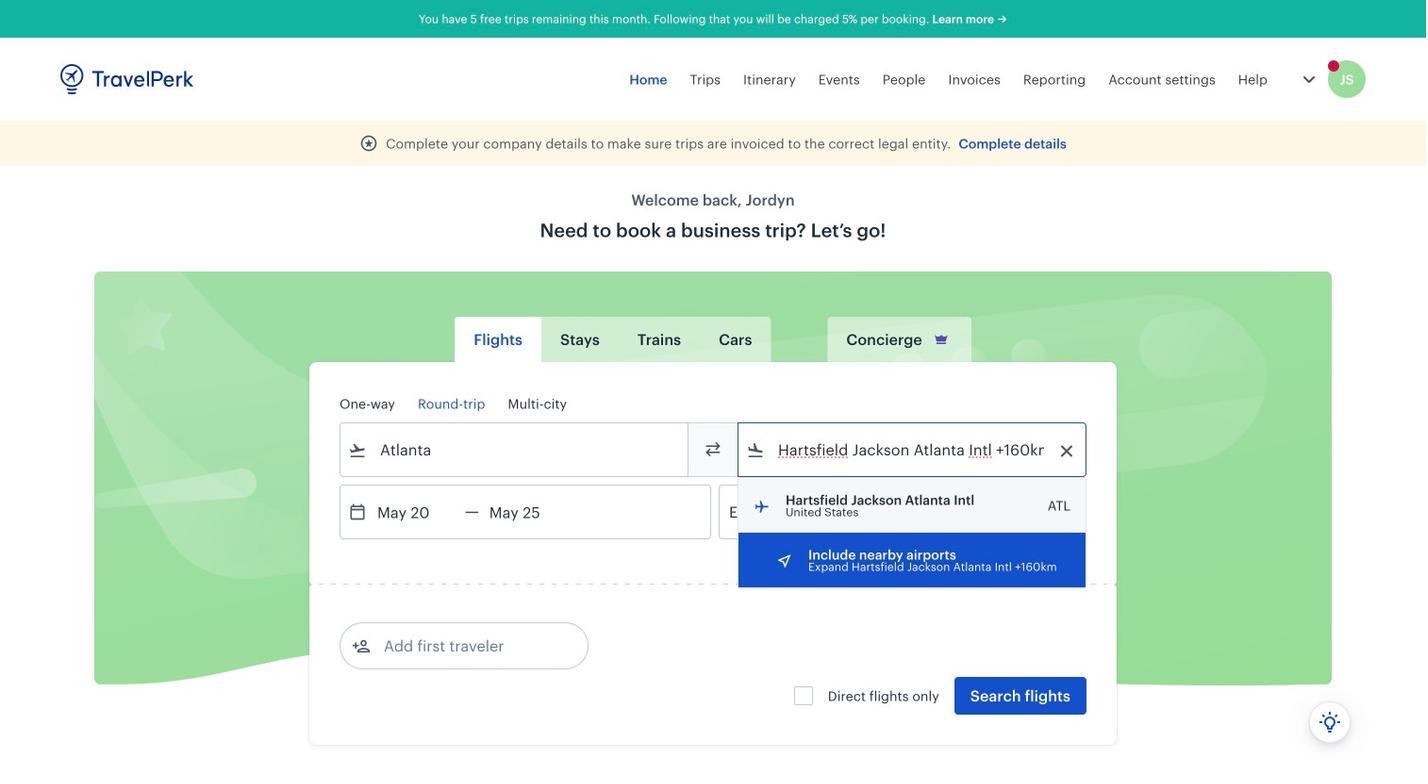 Task type: locate. For each thing, give the bounding box(es) containing it.
To search field
[[765, 435, 1062, 465]]

From search field
[[367, 435, 663, 465]]

Add first traveler search field
[[371, 631, 567, 661]]



Task type: describe. For each thing, give the bounding box(es) containing it.
Return text field
[[479, 486, 577, 539]]

Depart text field
[[367, 486, 465, 539]]



